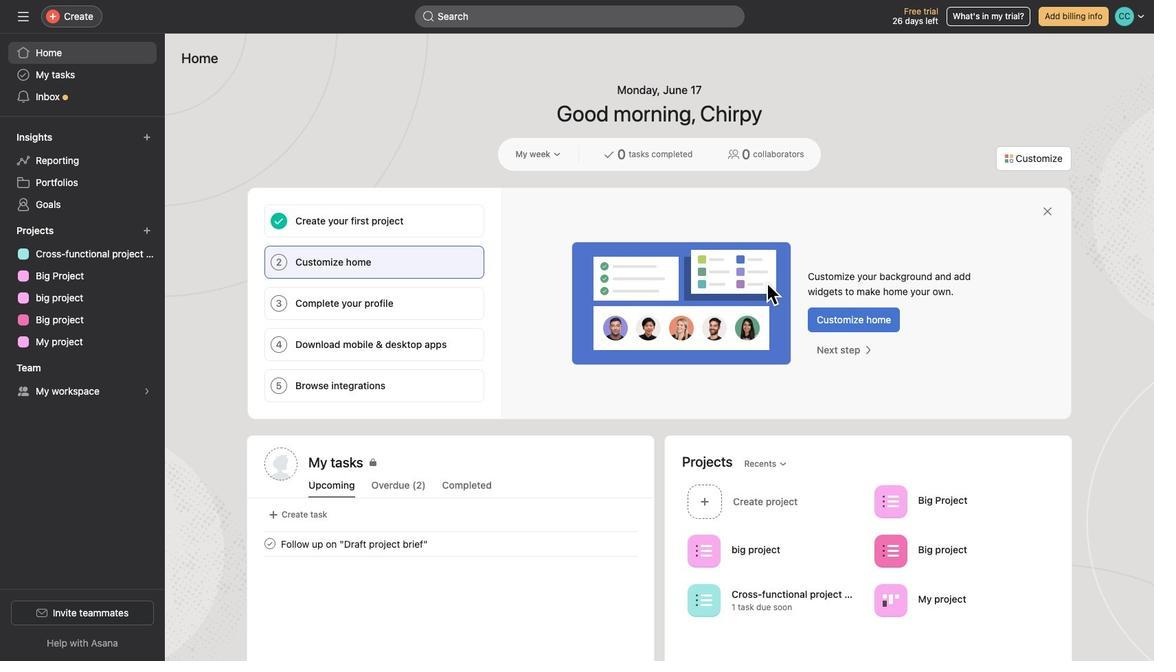 Task type: locate. For each thing, give the bounding box(es) containing it.
1 vertical spatial list item
[[248, 532, 654, 557]]

insights element
[[0, 125, 165, 219]]

list image
[[883, 494, 899, 510], [696, 543, 713, 560], [696, 593, 713, 609]]

0 vertical spatial list image
[[883, 494, 899, 510]]

hide sidebar image
[[18, 11, 29, 22]]

teams element
[[0, 356, 165, 405]]

0 horizontal spatial list item
[[248, 532, 654, 557]]

global element
[[0, 34, 165, 116]]

list box
[[415, 5, 745, 27]]

add profile photo image
[[265, 448, 298, 481]]

2 vertical spatial list image
[[696, 593, 713, 609]]

list item
[[682, 481, 869, 523], [248, 532, 654, 557]]

1 horizontal spatial list item
[[682, 481, 869, 523]]

board image
[[883, 593, 899, 609]]



Task type: describe. For each thing, give the bounding box(es) containing it.
Mark complete checkbox
[[262, 536, 278, 552]]

close image
[[1042, 206, 1053, 217]]

0 vertical spatial list item
[[682, 481, 869, 523]]

1 vertical spatial list image
[[696, 543, 713, 560]]

see details, my workspace image
[[143, 388, 151, 396]]

mark complete image
[[262, 536, 278, 552]]

list image
[[883, 543, 899, 560]]

isinverse image
[[423, 11, 434, 22]]

new project or portfolio image
[[143, 227, 151, 235]]

new insights image
[[143, 133, 151, 142]]

projects element
[[0, 219, 165, 356]]



Task type: vqa. For each thing, say whether or not it's contained in the screenshot.
"ADD PROFILE PHOTO"
yes



